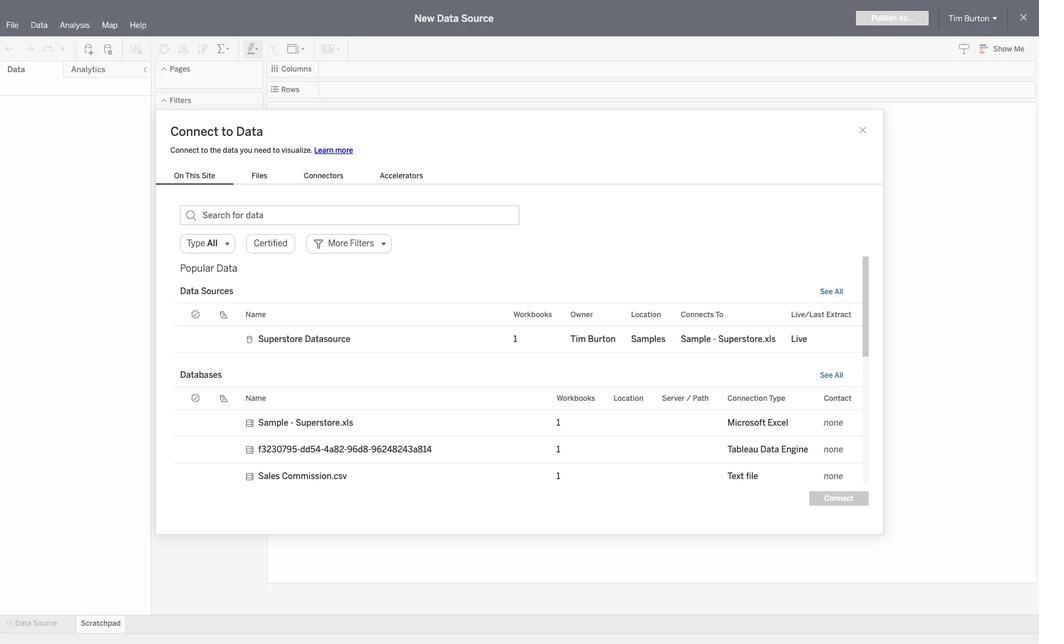 Task type: vqa. For each thing, say whether or not it's contained in the screenshot.
that
no



Task type: locate. For each thing, give the bounding box(es) containing it.
0 vertical spatial sample - superstore.xls
[[681, 334, 776, 345]]

marks
[[170, 128, 191, 137]]

sample down connects
[[681, 334, 712, 345]]

grid
[[174, 303, 863, 364], [174, 387, 863, 569]]

2 all from the top
[[835, 371, 844, 380]]

superstore.xls down to
[[719, 334, 776, 345]]

path
[[693, 394, 709, 403]]

source right new
[[462, 12, 494, 24]]

location
[[632, 310, 662, 319], [614, 394, 644, 403]]

detail
[[166, 212, 184, 220]]

0 vertical spatial grid
[[174, 303, 863, 364]]

name up 'superstore'
[[246, 310, 266, 319]]

1 all from the top
[[835, 288, 844, 296]]

- up f3230795-
[[291, 418, 294, 428]]

2 see from the top
[[821, 371, 834, 380]]

type
[[770, 394, 786, 403]]

1 grid from the top
[[174, 303, 863, 364]]

all up extract
[[835, 288, 844, 296]]

row containing sales commission.csv
[[174, 464, 863, 490]]

publish as...
[[872, 14, 914, 22]]

0 vertical spatial name
[[246, 310, 266, 319]]

new data source
[[415, 12, 494, 24]]

source left scratchpad
[[33, 619, 57, 628]]

show me
[[994, 45, 1025, 53]]

see all button for superstore datasource
[[821, 288, 844, 296]]

1 vertical spatial superstore.xls
[[296, 418, 354, 428]]

tim down owner
[[571, 334, 586, 345]]

totals image
[[217, 43, 231, 55]]

name
[[246, 310, 266, 319], [246, 394, 266, 403]]

0 vertical spatial text
[[237, 178, 250, 186]]

1 horizontal spatial tim
[[949, 14, 963, 23]]

tooltip
[[199, 212, 220, 220]]

1 horizontal spatial data
[[377, 108, 403, 125]]

analytics
[[71, 65, 106, 74]]

server / path
[[663, 394, 709, 403]]

show me button
[[975, 39, 1036, 58]]

3 row from the top
[[174, 437, 863, 464]]

connect for connect
[[825, 494, 854, 503]]

owner
[[571, 310, 593, 319]]

tableau
[[728, 445, 759, 455]]

1 for microsoft excel
[[557, 418, 561, 428]]

accelerators
[[380, 172, 423, 180]]

1 horizontal spatial -
[[714, 334, 717, 345]]

superstore.xls up 4a82-
[[296, 418, 354, 428]]

tim burton inside grid
[[571, 334, 616, 345]]

4 row from the top
[[174, 464, 863, 490]]

0 vertical spatial sample
[[681, 334, 712, 345]]

superstore.xls
[[719, 334, 776, 345], [296, 418, 354, 428]]

server
[[663, 394, 685, 403]]

data
[[377, 108, 403, 125], [223, 146, 238, 155]]

all for superstore datasource
[[835, 288, 844, 296]]

burton up data guide image
[[965, 14, 990, 23]]

help
[[130, 21, 147, 30]]

0 horizontal spatial source
[[33, 619, 57, 628]]

0 horizontal spatial text
[[237, 178, 250, 186]]

workbooks for superstore datasource
[[514, 310, 553, 319]]

connect for connect to the data you need to visualize. learn more
[[170, 146, 199, 155]]

list box
[[156, 169, 442, 185]]

0 vertical spatial none
[[825, 418, 844, 428]]

1 vertical spatial connect
[[170, 146, 199, 155]]

- down to
[[714, 334, 717, 345]]

0 vertical spatial source
[[462, 12, 494, 24]]

replay animation image
[[42, 43, 55, 55], [59, 45, 67, 52]]

connect to the data you need to visualize. learn more
[[170, 146, 353, 155]]

see all button up extract
[[821, 288, 844, 296]]

2 name from the top
[[246, 394, 266, 403]]

1 vertical spatial see
[[821, 371, 834, 380]]

1 vertical spatial -
[[291, 418, 294, 428]]

see all
[[821, 288, 844, 296], [821, 371, 844, 380]]

data right the
[[223, 146, 238, 155]]

text left files
[[237, 178, 250, 186]]

list box containing on this site
[[156, 169, 442, 185]]

0 horizontal spatial to
[[201, 146, 208, 155]]

1 horizontal spatial workbooks
[[557, 394, 596, 403]]

show labels image
[[268, 43, 280, 55]]

0 horizontal spatial sample
[[258, 418, 289, 428]]

see all for superstore datasource
[[821, 288, 844, 296]]

2 row from the top
[[174, 410, 863, 437]]

0 vertical spatial see
[[821, 288, 834, 296]]

1 vertical spatial all
[[835, 371, 844, 380]]

sample - superstore.xls up 'dd54-'
[[258, 418, 354, 428]]

1 row from the top
[[174, 326, 863, 353]]

your
[[348, 108, 374, 125]]

2 vertical spatial none
[[825, 471, 844, 482]]

tim
[[949, 14, 963, 23], [571, 334, 586, 345]]

tim burton up data guide image
[[949, 14, 990, 23]]

1 vertical spatial tim
[[571, 334, 586, 345]]

none down contact at the right
[[825, 418, 844, 428]]

sample - superstore.xls
[[681, 334, 776, 345], [258, 418, 354, 428]]

clear sheet image
[[130, 43, 143, 55]]

see all button up contact at the right
[[821, 371, 844, 380]]

certified
[[254, 238, 288, 249]]

1 vertical spatial grid
[[174, 387, 863, 569]]

96248243a814
[[372, 445, 432, 455]]

databases
[[180, 370, 222, 380]]

changes
[[446, 108, 493, 125]]

text
[[237, 178, 250, 186], [728, 471, 745, 482]]

scratchpad
[[534, 108, 598, 125]]

burton down owner
[[588, 334, 616, 345]]

all
[[835, 288, 844, 296], [835, 371, 844, 380]]

pages
[[170, 65, 190, 73]]

undo image
[[4, 43, 16, 55]]

2 none from the top
[[825, 445, 844, 455]]

0 vertical spatial tim burton
[[949, 14, 990, 23]]

source
[[462, 12, 494, 24], [33, 619, 57, 628]]

tim burton
[[949, 14, 990, 23], [571, 334, 616, 345]]

see all up contact at the right
[[821, 371, 844, 380]]

to right need
[[273, 146, 280, 155]]

2 see all from the top
[[821, 371, 844, 380]]

1 horizontal spatial sample - superstore.xls
[[681, 334, 776, 345]]

see all for 1
[[821, 371, 844, 380]]

data sources
[[180, 286, 234, 297]]

publish
[[872, 14, 898, 22]]

2 vertical spatial connect
[[825, 494, 854, 503]]

you
[[240, 146, 253, 155]]

1
[[514, 334, 518, 345], [557, 418, 561, 428], [557, 445, 561, 455], [557, 471, 561, 482]]

sample
[[681, 334, 712, 345], [258, 418, 289, 428]]

file
[[6, 21, 19, 30]]

f3230795-dd54-4a82-96d8-96248243a814
[[258, 445, 432, 455]]

1 vertical spatial sample - superstore.xls
[[258, 418, 354, 428]]

see for superstore datasource
[[821, 288, 834, 296]]

replay animation image right redo icon
[[42, 43, 55, 55]]

1 horizontal spatial superstore.xls
[[719, 334, 776, 345]]

excel
[[768, 418, 789, 428]]

row containing f3230795-dd54-4a82-96d8-96248243a814
[[174, 437, 863, 464]]

0 horizontal spatial workbooks
[[514, 310, 553, 319]]

tim up data guide image
[[949, 14, 963, 23]]

1 vertical spatial none
[[825, 445, 844, 455]]

0 horizontal spatial tim burton
[[571, 334, 616, 345]]

size
[[203, 178, 216, 186]]

grid containing superstore datasource
[[174, 303, 863, 364]]

3 none from the top
[[825, 471, 844, 482]]

1 vertical spatial sample
[[258, 418, 289, 428]]

-
[[714, 334, 717, 345], [291, 418, 294, 428]]

row group
[[174, 410, 863, 544]]

name up f3230795-
[[246, 394, 266, 403]]

connect to data
[[170, 124, 263, 139]]

as...
[[899, 14, 914, 22]]

1 vertical spatial source
[[33, 619, 57, 628]]

file
[[747, 471, 759, 482]]

none
[[825, 418, 844, 428], [825, 445, 844, 455], [825, 471, 844, 482]]

tim burton down owner
[[571, 334, 616, 345]]

0 vertical spatial tim
[[949, 14, 963, 23]]

1 horizontal spatial burton
[[965, 14, 990, 23]]

1 for tableau data engine
[[557, 445, 561, 455]]

1 for sample - superstore.xls
[[514, 334, 518, 345]]

0 horizontal spatial superstore.xls
[[296, 418, 354, 428]]

grid containing sample - superstore.xls
[[174, 387, 863, 569]]

see up contact at the right
[[821, 371, 834, 380]]

2 horizontal spatial to
[[273, 146, 280, 155]]

0 horizontal spatial burton
[[588, 334, 616, 345]]

text left the file
[[728, 471, 745, 482]]

map
[[102, 21, 118, 30]]

1 see all from the top
[[821, 288, 844, 296]]

none up "connect" 'button'
[[825, 471, 844, 482]]

data right your
[[377, 108, 403, 125]]

1 vertical spatial name
[[246, 394, 266, 403]]

extract
[[827, 310, 852, 319]]

text for text
[[237, 178, 250, 186]]

0 vertical spatial see all button
[[821, 288, 844, 296]]

1 horizontal spatial text
[[728, 471, 745, 482]]

0 vertical spatial data
[[377, 108, 403, 125]]

sort descending image
[[197, 43, 209, 55]]

2 see all button from the top
[[821, 371, 844, 380]]

row
[[174, 326, 863, 353], [174, 410, 863, 437], [174, 437, 863, 464], [174, 464, 863, 490]]

1 vertical spatial tim burton
[[571, 334, 616, 345]]

1 vertical spatial see all
[[821, 371, 844, 380]]

0 vertical spatial workbooks
[[514, 310, 553, 319]]

none for microsoft excel
[[825, 418, 844, 428]]

to left the
[[201, 146, 208, 155]]

0 horizontal spatial tim
[[571, 334, 586, 345]]

1 see from the top
[[821, 288, 834, 296]]

connect inside 'button'
[[825, 494, 854, 503]]

none right engine at the bottom
[[825, 445, 844, 455]]

sample up f3230795-
[[258, 418, 289, 428]]

sources
[[201, 286, 234, 297]]

1 vertical spatial text
[[728, 471, 745, 482]]

1 vertical spatial location
[[614, 394, 644, 403]]

text inside row
[[728, 471, 745, 482]]

1 see all button from the top
[[821, 288, 844, 296]]

need
[[254, 146, 271, 155]]

1 vertical spatial workbooks
[[557, 394, 596, 403]]

0 vertical spatial connect
[[170, 124, 219, 139]]

see all up extract
[[821, 288, 844, 296]]

see up live/last extract
[[821, 288, 834, 296]]

see
[[821, 288, 834, 296], [821, 371, 834, 380]]

1 horizontal spatial to
[[222, 124, 233, 139]]

1 vertical spatial data
[[223, 146, 238, 155]]

see all button for 1
[[821, 371, 844, 380]]

1 none from the top
[[825, 418, 844, 428]]

location up samples
[[632, 310, 662, 319]]

location left server
[[614, 394, 644, 403]]

to up connect to the data you need to visualize. learn more
[[222, 124, 233, 139]]

all up contact at the right
[[835, 371, 844, 380]]

connects to
[[681, 310, 724, 319]]

0 vertical spatial all
[[835, 288, 844, 296]]

replay animation image down analysis
[[59, 45, 67, 52]]

see all button
[[821, 288, 844, 296], [821, 371, 844, 380]]

1 vertical spatial burton
[[588, 334, 616, 345]]

connection
[[728, 394, 768, 403]]

sample - superstore.xls down to
[[681, 334, 776, 345]]

0 vertical spatial see all
[[821, 288, 844, 296]]

source
[[406, 108, 444, 125]]

1 name from the top
[[246, 310, 266, 319]]

to
[[222, 124, 233, 139], [201, 146, 208, 155], [273, 146, 280, 155]]

2 grid from the top
[[174, 387, 863, 569]]

1 vertical spatial see all button
[[821, 371, 844, 380]]

connects
[[681, 310, 714, 319]]



Task type: describe. For each thing, give the bounding box(es) containing it.
tableau data engine
[[728, 445, 809, 455]]

microsoft
[[728, 418, 766, 428]]

collapse image
[[141, 66, 149, 73]]

show/hide cards image
[[322, 43, 341, 55]]

row containing superstore datasource
[[174, 326, 863, 353]]

datasource
[[305, 334, 351, 345]]

live/last extract
[[792, 310, 852, 319]]

see for 1
[[821, 371, 834, 380]]

rows
[[282, 86, 300, 94]]

data inside row
[[761, 445, 780, 455]]

new
[[415, 12, 435, 24]]

columns
[[282, 65, 312, 73]]

none for tableau data engine
[[825, 445, 844, 455]]

text file
[[728, 471, 759, 482]]

site
[[202, 172, 215, 180]]

filters
[[170, 96, 191, 105]]

engine
[[782, 445, 809, 455]]

1 horizontal spatial tim burton
[[949, 14, 990, 23]]

0 horizontal spatial data
[[223, 146, 238, 155]]

pause auto updates image
[[103, 43, 115, 55]]

superstore datasource
[[258, 334, 351, 345]]

/
[[687, 394, 692, 403]]

to for data
[[222, 124, 233, 139]]

show
[[994, 45, 1013, 53]]

0 vertical spatial location
[[632, 310, 662, 319]]

certified button
[[246, 234, 296, 254]]

edit
[[272, 108, 295, 125]]

1 horizontal spatial sample
[[681, 334, 712, 345]]

visualize.
[[282, 146, 313, 155]]

burton inside row
[[588, 334, 616, 345]]

row group containing sample - superstore.xls
[[174, 410, 863, 544]]

superstore
[[258, 334, 303, 345]]

live/last
[[792, 310, 825, 319]]

in
[[496, 108, 507, 125]]

dd54-
[[300, 445, 324, 455]]

live
[[792, 334, 808, 345]]

0 horizontal spatial replay animation image
[[42, 43, 55, 55]]

grid for data sources
[[174, 303, 863, 364]]

popular data
[[180, 263, 237, 274]]

row containing sample - superstore.xls
[[174, 410, 863, 437]]

data source
[[15, 619, 57, 628]]

this
[[185, 172, 200, 180]]

commission.csv
[[282, 471, 347, 482]]

1 horizontal spatial source
[[462, 12, 494, 24]]

connect button
[[810, 491, 869, 506]]

grid for databases
[[174, 387, 863, 569]]

data guide image
[[959, 42, 971, 55]]

redo image
[[23, 43, 35, 55]]

new data source image
[[83, 43, 95, 55]]

samples
[[632, 334, 666, 345]]

to for the
[[201, 146, 208, 155]]

the
[[210, 146, 221, 155]]

96d8-
[[348, 445, 372, 455]]

scratchpad
[[81, 619, 121, 628]]

test
[[322, 108, 345, 125]]

me
[[1015, 45, 1025, 53]]

files
[[252, 172, 268, 180]]

highlight image
[[246, 43, 260, 55]]

1 horizontal spatial replay animation image
[[59, 45, 67, 52]]

edit and test your data source changes in this scratchpad
[[272, 108, 598, 125]]

name for databases
[[246, 394, 266, 403]]

connection type
[[728, 394, 786, 403]]

workbooks for 1
[[557, 394, 596, 403]]

connectors
[[304, 172, 344, 180]]

publish as... button
[[857, 11, 929, 25]]

sort ascending image
[[178, 43, 190, 55]]

and
[[298, 108, 319, 125]]

popular
[[180, 263, 214, 274]]

0 vertical spatial burton
[[965, 14, 990, 23]]

learn more link
[[314, 146, 353, 155]]

color
[[166, 178, 183, 186]]

0 vertical spatial superstore.xls
[[719, 334, 776, 345]]

this
[[509, 108, 532, 125]]

on
[[174, 172, 184, 180]]

learn
[[314, 146, 334, 155]]

0 horizontal spatial -
[[291, 418, 294, 428]]

sales commission.csv
[[258, 471, 347, 482]]

connect for connect to data
[[170, 124, 219, 139]]

0 horizontal spatial sample - superstore.xls
[[258, 418, 354, 428]]

f3230795-
[[258, 445, 300, 455]]

contact
[[825, 394, 852, 403]]

swap rows and columns image
[[158, 43, 170, 55]]

4a82-
[[324, 445, 348, 455]]

tim inside grid
[[571, 334, 586, 345]]

fit image
[[287, 43, 306, 55]]

more
[[336, 146, 353, 155]]

on this site
[[174, 172, 215, 180]]

name for data sources
[[246, 310, 266, 319]]

microsoft excel
[[728, 418, 789, 428]]

text for text file
[[728, 471, 745, 482]]

sales
[[258, 471, 280, 482]]

to
[[716, 310, 724, 319]]

0 vertical spatial -
[[714, 334, 717, 345]]

analysis
[[60, 21, 90, 30]]

all for 1
[[835, 371, 844, 380]]



